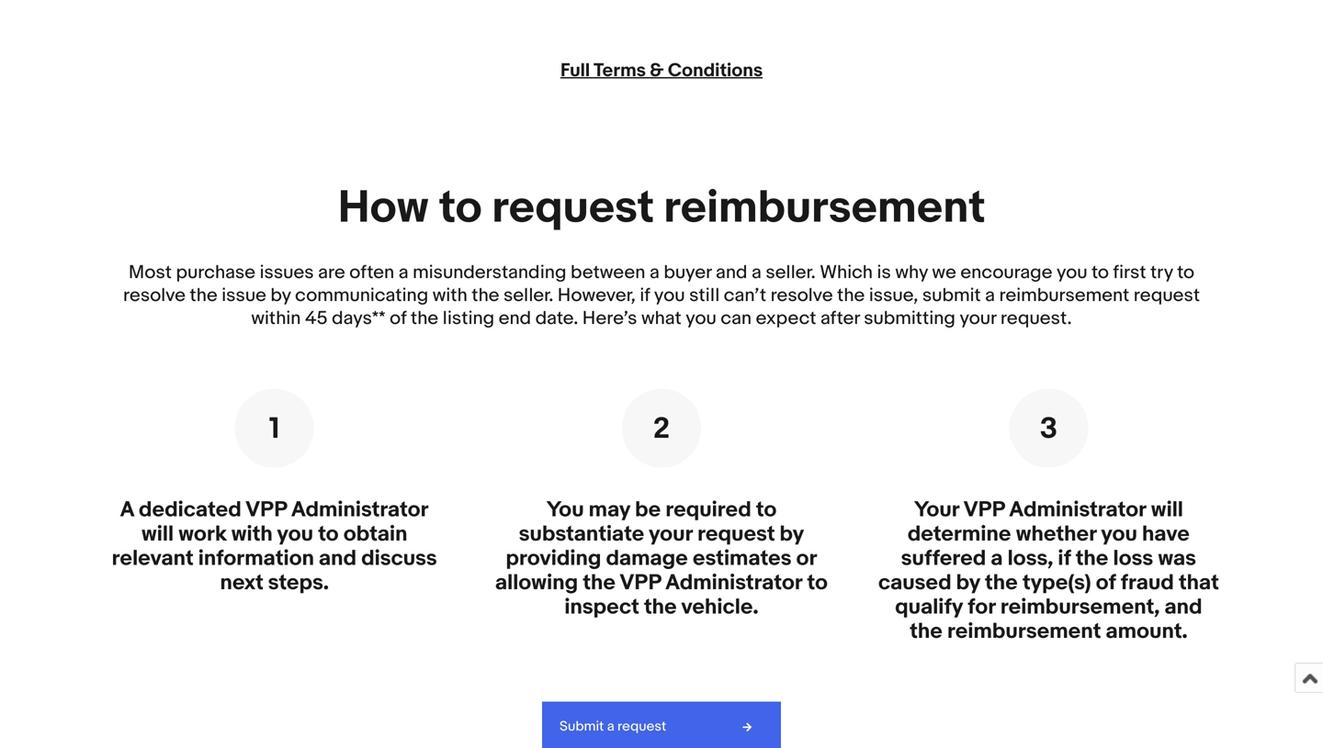 Task type: describe. For each thing, give the bounding box(es) containing it.
1
[[269, 412, 280, 445]]

if inside "most purchase issues are often a misunderstanding between a buyer and a seller. which is why we encourage you to first try to resolve the issue by communicating with the seller. however, if you still can't resolve the issue, submit a reimbursement request within 45 days** of the listing             end date. here's what you can expect after submitting your request."
[[640, 284, 650, 307]]

caused
[[878, 571, 952, 595]]

between
[[571, 261, 645, 284]]

are
[[318, 261, 345, 284]]

days**
[[332, 307, 386, 330]]

for
[[968, 595, 996, 619]]

we
[[932, 261, 956, 284]]

discuss
[[361, 546, 437, 571]]

fraud
[[1120, 571, 1174, 595]]

date.
[[535, 307, 578, 330]]

misunderstanding
[[413, 261, 566, 284]]

if inside your vpp administrator will determine whether you have suffered a loss, if the loss was caused by the type(s) of fraud that qualify for reimbursement, and the reimbursement amount.
[[1058, 546, 1071, 571]]

that
[[1179, 571, 1219, 595]]

encourage
[[961, 261, 1052, 284]]

work
[[178, 522, 227, 546]]

by inside your vpp administrator will determine whether you have suffered a loss, if the loss was caused by the type(s) of fraud that qualify for reimbursement, and the reimbursement amount.
[[956, 571, 980, 595]]

issues
[[260, 261, 314, 284]]

will inside your vpp administrator will determine whether you have suffered a loss, if the loss was caused by the type(s) of fraud that qualify for reimbursement, and the reimbursement amount.
[[1151, 498, 1183, 522]]

0 horizontal spatial seller.
[[504, 284, 553, 307]]

request.
[[1000, 307, 1072, 330]]

your inside you may be required to substantiate your request by providing damage estimates or allowing the vpp administrator to inspect the vehicle.
[[649, 522, 693, 546]]

to up 'misunderstanding'
[[439, 181, 482, 232]]

2
[[653, 412, 670, 445]]

of inside "most purchase issues are often a misunderstanding between a buyer and a seller. which is why we encourage you to first try to resolve the issue by communicating with the seller. however, if you still can't resolve the issue, submit a reimbursement request within 45 days** of the listing             end date. here's what you can expect after submitting your request."
[[390, 307, 407, 330]]

loss,
[[1008, 546, 1053, 571]]

was
[[1158, 546, 1196, 571]]

to inside "a dedicated vpp administrator will work with you to obtain relevant information and discuss next steps."
[[318, 522, 339, 546]]

often
[[349, 261, 394, 284]]

administrator inside "a dedicated vpp administrator will work with you to obtain relevant information and discuss next steps."
[[291, 498, 429, 522]]

which
[[820, 261, 873, 284]]

you
[[546, 498, 584, 522]]

you left still
[[654, 284, 685, 307]]

whether
[[1016, 522, 1097, 546]]

estimates
[[693, 546, 792, 571]]

loss
[[1113, 546, 1153, 571]]

vpp inside "a dedicated vpp administrator will work with you to obtain relevant information and discuss next steps."
[[246, 498, 287, 522]]

next
[[220, 571, 263, 595]]

issue
[[222, 284, 266, 307]]

to right estimates
[[807, 571, 828, 595]]

after
[[820, 307, 860, 330]]

providing
[[506, 546, 601, 571]]

type(s)
[[1022, 571, 1091, 595]]

substantiate
[[519, 522, 644, 546]]

the down damage
[[644, 595, 677, 619]]

dedicated
[[139, 498, 241, 522]]

the down substantiate at the left of page
[[583, 571, 616, 595]]

listing
[[443, 307, 495, 330]]

reimbursement inside your vpp administrator will determine whether you have suffered a loss, if the loss was caused by the type(s) of fraud that qualify for reimbursement, and the reimbursement amount.
[[947, 619, 1101, 644]]

&
[[650, 60, 664, 80]]

administrator inside you may be required to substantiate your request by providing damage estimates or allowing the vpp administrator to inspect the vehicle.
[[665, 571, 802, 595]]

required
[[666, 498, 751, 522]]

the down the caused
[[910, 619, 943, 644]]

the left date.
[[472, 284, 499, 307]]

information
[[198, 546, 314, 571]]

issue,
[[869, 284, 918, 307]]

damage
[[606, 546, 688, 571]]

and inside "most purchase issues are often a misunderstanding between a buyer and a seller. which is why we encourage you to first try to resolve the issue by communicating with the seller. however, if you still can't resolve the issue, submit a reimbursement request within 45 days** of the listing             end date. here's what you can expect after submitting your request."
[[716, 261, 747, 284]]

obtain
[[343, 522, 407, 546]]

0 vertical spatial reimbursement
[[664, 181, 985, 232]]

vpp inside your vpp administrator will determine whether you have suffered a loss, if the loss was caused by the type(s) of fraud that qualify for reimbursement, and the reimbursement amount.
[[964, 498, 1005, 522]]

suffered
[[901, 546, 986, 571]]

submit
[[922, 284, 981, 307]]

submit
[[560, 719, 604, 735]]

steps.
[[268, 571, 329, 595]]

how to request reimbursement
[[338, 181, 985, 232]]

qualify
[[895, 595, 963, 619]]

1 horizontal spatial seller.
[[766, 261, 816, 284]]

request inside you may be required to substantiate your request by providing damage estimates or allowing the vpp administrator to inspect the vehicle.
[[697, 522, 775, 546]]

try
[[1150, 261, 1173, 284]]

administrator inside your vpp administrator will determine whether you have suffered a loss, if the loss was caused by the type(s) of fraud that qualify for reimbursement, and the reimbursement amount.
[[1009, 498, 1146, 522]]

you inside "a dedicated vpp administrator will work with you to obtain relevant information and discuss next steps."
[[277, 522, 313, 546]]

buyer
[[664, 261, 712, 284]]

can
[[721, 307, 752, 330]]

why
[[895, 261, 928, 284]]

45
[[305, 307, 328, 330]]

you inside your vpp administrator will determine whether you have suffered a loss, if the loss was caused by the type(s) of fraud that qualify for reimbursement, and the reimbursement amount.
[[1101, 522, 1137, 546]]



Task type: vqa. For each thing, say whether or not it's contained in the screenshot.
ARE SHIPPING FEES REIMBURSED?
no



Task type: locate. For each thing, give the bounding box(es) containing it.
your right may
[[649, 522, 693, 546]]

terms
[[594, 60, 646, 80]]

inspect
[[565, 595, 639, 619]]

with inside "most purchase issues are often a misunderstanding between a buyer and a seller. which is why we encourage you to first try to resolve the issue by communicating with the seller. however, if you still can't resolve the issue, submit a reimbursement request within 45 days** of the listing             end date. here's what you can expect after submitting your request."
[[433, 284, 467, 307]]

0 horizontal spatial of
[[390, 307, 407, 330]]

reimbursement inside "most purchase issues are often a misunderstanding between a buyer and a seller. which is why we encourage you to first try to resolve the issue by communicating with the seller. however, if you still can't resolve the issue, submit a reimbursement request within 45 days** of the listing             end date. here's what you can expect after submitting your request."
[[999, 284, 1129, 307]]

you left can
[[686, 307, 716, 330]]

you up 'steps.'
[[277, 522, 313, 546]]

your vpp administrator will determine whether you have suffered a loss, if the loss was caused by the type(s) of fraud that qualify for reimbursement, and the reimbursement amount.
[[878, 498, 1219, 644]]

the left loss
[[1076, 546, 1109, 571]]

vpp up information
[[246, 498, 287, 522]]

vpp down the "be"
[[620, 571, 661, 595]]

by inside "most purchase issues are often a misunderstanding between a buyer and a seller. which is why we encourage you to first try to resolve the issue by communicating with the seller. however, if you still can't resolve the issue, submit a reimbursement request within 45 days** of the listing             end date. here's what you can expect after submitting your request."
[[271, 284, 291, 307]]

0 horizontal spatial vpp
[[246, 498, 287, 522]]

1 vertical spatial if
[[1058, 546, 1071, 571]]

will right a
[[141, 522, 174, 546]]

seller. up expect
[[766, 261, 816, 284]]

by right issue
[[271, 284, 291, 307]]

submit a request
[[560, 719, 666, 735]]

request inside "most purchase issues are often a misunderstanding between a buyer and a seller. which is why we encourage you to first try to resolve the issue by communicating with the seller. however, if you still can't resolve the issue, submit a reimbursement request within 45 days** of the listing             end date. here's what you can expect after submitting your request."
[[1134, 284, 1200, 307]]

vehicle.
[[681, 595, 759, 619]]

0 vertical spatial of
[[390, 307, 407, 330]]

the left issue
[[190, 284, 218, 307]]

be
[[635, 498, 661, 522]]

a
[[120, 498, 134, 522]]

administrator up discuss
[[291, 498, 429, 522]]

with left end
[[433, 284, 467, 307]]

here's
[[582, 307, 637, 330]]

with inside "a dedicated vpp administrator will work with you to obtain relevant information and discuss next steps."
[[231, 522, 273, 546]]

you left first
[[1057, 261, 1087, 284]]

end
[[499, 307, 531, 330]]

of left "fraud"
[[1096, 571, 1116, 595]]

0 horizontal spatial will
[[141, 522, 174, 546]]

and inside your vpp administrator will determine whether you have suffered a loss, if the loss was caused by the type(s) of fraud that qualify for reimbursement, and the reimbursement amount.
[[1165, 595, 1202, 619]]

0 horizontal spatial with
[[231, 522, 273, 546]]

2 horizontal spatial administrator
[[1009, 498, 1146, 522]]

0 horizontal spatial and
[[319, 546, 357, 571]]

conditions
[[668, 60, 763, 80]]

expect
[[756, 307, 816, 330]]

amount.
[[1106, 619, 1188, 644]]

to left first
[[1092, 261, 1109, 284]]

1 vertical spatial with
[[231, 522, 273, 546]]

purchase
[[176, 261, 255, 284]]

will inside "a dedicated vpp administrator will work with you to obtain relevant information and discuss next steps."
[[141, 522, 174, 546]]

seller. right "listing"
[[504, 284, 553, 307]]

0 vertical spatial with
[[433, 284, 467, 307]]

and down was
[[1165, 595, 1202, 619]]

1 horizontal spatial if
[[1058, 546, 1071, 571]]

0 horizontal spatial resolve
[[123, 284, 186, 307]]

with right work
[[231, 522, 273, 546]]

the
[[190, 284, 218, 307], [472, 284, 499, 307], [837, 284, 865, 307], [411, 307, 438, 330], [1076, 546, 1109, 571], [583, 571, 616, 595], [985, 571, 1018, 595], [644, 595, 677, 619], [910, 619, 943, 644]]

with
[[433, 284, 467, 307], [231, 522, 273, 546]]

a dedicated vpp administrator will work with you to obtain relevant information and discuss next steps.
[[112, 498, 437, 595]]

your inside "most purchase issues are often a misunderstanding between a buyer and a seller. which is why we encourage you to first try to resolve the issue by communicating with the seller. however, if you still can't resolve the issue, submit a reimbursement request within 45 days** of the listing             end date. here's what you can expect after submitting your request."
[[960, 307, 996, 330]]

vpp right your
[[964, 498, 1005, 522]]

full
[[560, 60, 590, 80]]

seller.
[[766, 261, 816, 284], [504, 284, 553, 307]]

your
[[960, 307, 996, 330], [649, 522, 693, 546]]

will up was
[[1151, 498, 1183, 522]]

however,
[[558, 284, 636, 307]]

1 vertical spatial reimbursement
[[999, 284, 1129, 307]]

1 vertical spatial your
[[649, 522, 693, 546]]

reimbursement,
[[1000, 595, 1160, 619]]

and left discuss
[[319, 546, 357, 571]]

2 vertical spatial reimbursement
[[947, 619, 1101, 644]]

and right buyer
[[716, 261, 747, 284]]

still
[[689, 284, 720, 307]]

administrator
[[291, 498, 429, 522], [1009, 498, 1146, 522], [665, 571, 802, 595]]

by down the determine
[[956, 571, 980, 595]]

within
[[251, 307, 301, 330]]

and inside "a dedicated vpp administrator will work with you to obtain relevant information and discuss next steps."
[[319, 546, 357, 571]]

1 horizontal spatial of
[[1096, 571, 1116, 595]]

1 resolve from the left
[[123, 284, 186, 307]]

vpp
[[246, 498, 287, 522], [964, 498, 1005, 522], [620, 571, 661, 595]]

to left obtain
[[318, 522, 339, 546]]

vpp inside you may be required to substantiate your request by providing damage estimates or allowing the vpp administrator to inspect the vehicle.
[[620, 571, 661, 595]]

full terms & conditions
[[560, 60, 763, 80]]

to up estimates
[[756, 498, 777, 522]]

first
[[1113, 261, 1146, 284]]

submit a request link
[[542, 702, 781, 749]]

request
[[492, 181, 654, 232], [1134, 284, 1200, 307], [697, 522, 775, 546], [617, 719, 666, 735]]

2 vertical spatial by
[[956, 571, 980, 595]]

0 horizontal spatial your
[[649, 522, 693, 546]]

by inside you may be required to substantiate your request by providing damage estimates or allowing the vpp administrator to inspect the vehicle.
[[780, 522, 804, 546]]

2 horizontal spatial by
[[956, 571, 980, 595]]

0 vertical spatial and
[[716, 261, 747, 284]]

administrator down required on the bottom
[[665, 571, 802, 595]]

reimbursement
[[664, 181, 985, 232], [999, 284, 1129, 307], [947, 619, 1101, 644]]

by
[[271, 284, 291, 307], [780, 522, 804, 546], [956, 571, 980, 595]]

2 horizontal spatial vpp
[[964, 498, 1005, 522]]

1 vertical spatial by
[[780, 522, 804, 546]]

how
[[338, 181, 429, 232]]

1 horizontal spatial resolve
[[770, 284, 833, 307]]

most
[[129, 261, 172, 284]]

1 horizontal spatial will
[[1151, 498, 1183, 522]]

resolve left issue
[[123, 284, 186, 307]]

resolve
[[123, 284, 186, 307], [770, 284, 833, 307]]

determine
[[908, 522, 1011, 546]]

can't
[[724, 284, 766, 307]]

if right loss,
[[1058, 546, 1071, 571]]

0 vertical spatial your
[[960, 307, 996, 330]]

the left "listing"
[[411, 307, 438, 330]]

most purchase issues are often a misunderstanding between a buyer and a seller. which is why we encourage you to first try to resolve the issue by communicating with the seller. however, if you still can't resolve the issue, submit a reimbursement request within 45 days** of the listing             end date. here's what you can expect after submitting your request.
[[123, 261, 1200, 330]]

of right days**
[[390, 307, 407, 330]]

administrator up loss,
[[1009, 498, 1146, 522]]

if right here's
[[640, 284, 650, 307]]

0 vertical spatial by
[[271, 284, 291, 307]]

communicating
[[295, 284, 428, 307]]

0 horizontal spatial by
[[271, 284, 291, 307]]

by right required on the bottom
[[780, 522, 804, 546]]

the left 'is'
[[837, 284, 865, 307]]

1 vertical spatial and
[[319, 546, 357, 571]]

0 vertical spatial if
[[640, 284, 650, 307]]

allowing
[[495, 571, 578, 595]]

will
[[1151, 498, 1183, 522], [141, 522, 174, 546]]

what
[[641, 307, 681, 330]]

to
[[439, 181, 482, 232], [1092, 261, 1109, 284], [1177, 261, 1194, 284], [756, 498, 777, 522], [318, 522, 339, 546], [807, 571, 828, 595]]

have
[[1142, 522, 1190, 546]]

of inside your vpp administrator will determine whether you have suffered a loss, if the loss was caused by the type(s) of fraud that qualify for reimbursement, and the reimbursement amount.
[[1096, 571, 1116, 595]]

relevant
[[112, 546, 194, 571]]

may
[[589, 498, 630, 522]]

is
[[877, 261, 891, 284]]

you left have
[[1101, 522, 1137, 546]]

resolve right can't
[[770, 284, 833, 307]]

you may be required to substantiate your request by providing damage estimates or allowing the vpp administrator to inspect the vehicle.
[[495, 498, 828, 619]]

1 vertical spatial of
[[1096, 571, 1116, 595]]

of
[[390, 307, 407, 330], [1096, 571, 1116, 595]]

your
[[914, 498, 959, 522]]

1 horizontal spatial administrator
[[665, 571, 802, 595]]

a inside your vpp administrator will determine whether you have suffered a loss, if the loss was caused by the type(s) of fraud that qualify for reimbursement, and the reimbursement amount.
[[991, 546, 1003, 571]]

a
[[399, 261, 408, 284], [650, 261, 660, 284], [752, 261, 762, 284], [985, 284, 995, 307], [991, 546, 1003, 571], [607, 719, 614, 735]]

to right try
[[1177, 261, 1194, 284]]

and
[[716, 261, 747, 284], [319, 546, 357, 571], [1165, 595, 1202, 619]]

2 resolve from the left
[[770, 284, 833, 307]]

0 horizontal spatial administrator
[[291, 498, 429, 522]]

3
[[1040, 412, 1057, 445]]

1 horizontal spatial by
[[780, 522, 804, 546]]

2 horizontal spatial and
[[1165, 595, 1202, 619]]

1 horizontal spatial and
[[716, 261, 747, 284]]

submitting
[[864, 307, 955, 330]]

1 horizontal spatial your
[[960, 307, 996, 330]]

2 vertical spatial and
[[1165, 595, 1202, 619]]

0 horizontal spatial if
[[640, 284, 650, 307]]

the left type(s)
[[985, 571, 1018, 595]]

1 horizontal spatial vpp
[[620, 571, 661, 595]]

1 horizontal spatial with
[[433, 284, 467, 307]]

you
[[1057, 261, 1087, 284], [654, 284, 685, 307], [686, 307, 716, 330], [277, 522, 313, 546], [1101, 522, 1137, 546]]

or
[[796, 546, 817, 571]]

your down the encourage
[[960, 307, 996, 330]]

if
[[640, 284, 650, 307], [1058, 546, 1071, 571]]



